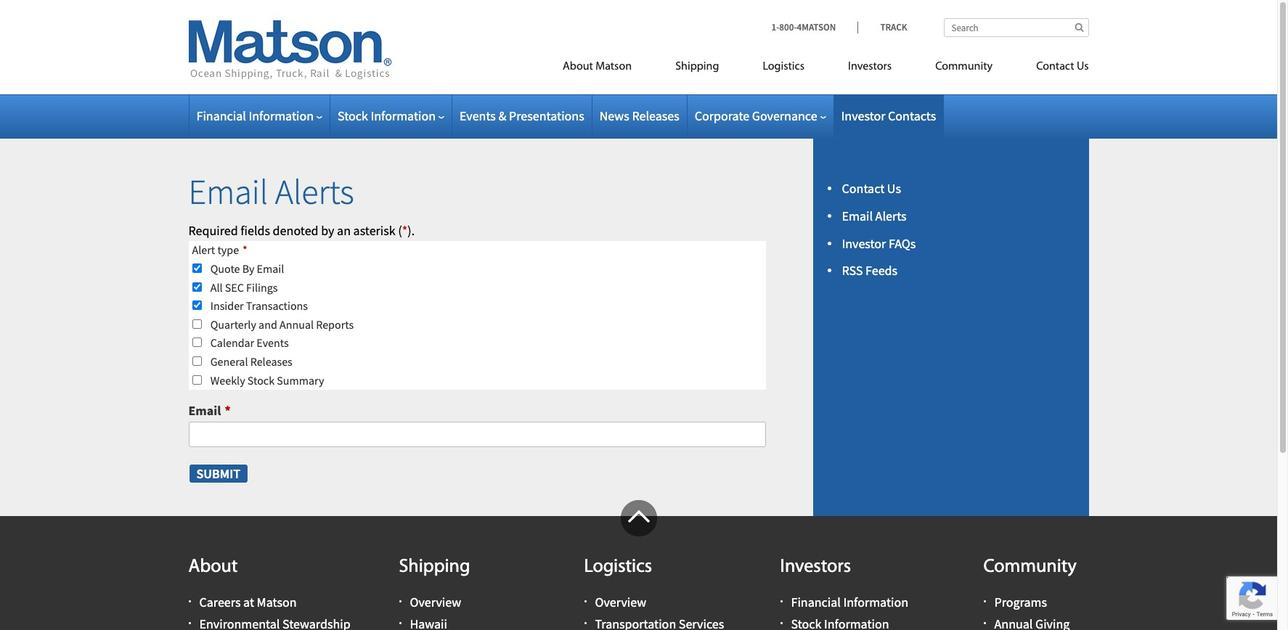 Task type: locate. For each thing, give the bounding box(es) containing it.
0 vertical spatial financial information link
[[196, 108, 323, 124]]

matson right at
[[257, 594, 297, 611]]

financial for right 'financial information' link
[[791, 594, 841, 611]]

1 vertical spatial stock
[[248, 373, 275, 388]]

information
[[249, 108, 314, 124], [371, 108, 436, 124], [844, 594, 909, 611]]

4matson
[[797, 21, 836, 33]]

programs
[[995, 594, 1047, 611]]

community
[[936, 61, 993, 73], [984, 558, 1077, 577]]

1 horizontal spatial overview link
[[595, 594, 647, 611]]

financial
[[196, 108, 246, 124], [791, 594, 841, 611]]

releases
[[632, 108, 680, 124], [250, 354, 293, 369]]

about for about
[[189, 558, 238, 577]]

0 horizontal spatial about
[[189, 558, 238, 577]]

1 horizontal spatial contact
[[1037, 61, 1075, 73]]

community up programs link
[[984, 558, 1077, 577]]

alerts up by
[[275, 170, 354, 214]]

1 vertical spatial shipping
[[399, 558, 470, 577]]

0 vertical spatial contact us link
[[1015, 54, 1089, 84]]

financial inside footer
[[791, 594, 841, 611]]

type
[[217, 243, 239, 257]]

1 vertical spatial financial
[[791, 594, 841, 611]]

community down search search box
[[936, 61, 993, 73]]

0 horizontal spatial overview
[[410, 594, 461, 611]]

investor up rss feeds link
[[842, 235, 886, 252]]

financial information inside footer
[[791, 594, 909, 611]]

0 vertical spatial contact us
[[1037, 61, 1089, 73]]

None search field
[[944, 18, 1089, 37]]

1 horizontal spatial contact us link
[[1015, 54, 1089, 84]]

General Releases checkbox
[[192, 357, 202, 366]]

1 vertical spatial financial information
[[791, 594, 909, 611]]

contact us up email alerts link
[[842, 180, 901, 197]]

alerts
[[275, 170, 354, 214], [876, 208, 907, 224]]

contact us inside 'top menu' navigation
[[1037, 61, 1089, 73]]

0 vertical spatial releases
[[632, 108, 680, 124]]

0 horizontal spatial financial information
[[196, 108, 314, 124]]

track
[[881, 21, 908, 33]]

and
[[259, 317, 277, 332]]

2 overview link from the left
[[595, 594, 647, 611]]

faqs
[[889, 235, 916, 252]]

0 vertical spatial financial
[[196, 108, 246, 124]]

back to top image
[[621, 500, 657, 537]]

overview
[[410, 594, 461, 611], [595, 594, 647, 611]]

contact
[[1037, 61, 1075, 73], [842, 180, 885, 197]]

contact us link up email alerts link
[[842, 180, 901, 197]]

0 horizontal spatial releases
[[250, 354, 293, 369]]

alert type
[[192, 243, 239, 257]]

Weekly Stock Summary checkbox
[[192, 375, 202, 385]]

1 vertical spatial investors
[[781, 558, 851, 577]]

1 horizontal spatial us
[[1077, 61, 1089, 73]]

alert
[[192, 243, 215, 257]]

careers at matson
[[199, 594, 297, 611]]

events
[[460, 108, 496, 124], [257, 336, 289, 350]]

contact us link down search icon
[[1015, 54, 1089, 84]]

email up the investor faqs
[[842, 208, 873, 224]]

None submit
[[189, 464, 249, 484]]

1-
[[772, 21, 780, 33]]

0 vertical spatial community
[[936, 61, 993, 73]]

0 horizontal spatial stock
[[248, 373, 275, 388]]

0 vertical spatial events
[[460, 108, 496, 124]]

1 vertical spatial financial information link
[[791, 594, 909, 611]]

releases right the news
[[632, 108, 680, 124]]

0 horizontal spatial contact us link
[[842, 180, 901, 197]]

1 vertical spatial contact
[[842, 180, 885, 197]]

stock
[[338, 108, 368, 124], [248, 373, 275, 388]]

by
[[242, 261, 255, 276]]

programs link
[[995, 594, 1047, 611]]

1 horizontal spatial releases
[[632, 108, 680, 124]]

financial information link
[[196, 108, 323, 124], [791, 594, 909, 611]]

email alerts
[[189, 170, 354, 214], [842, 208, 907, 224]]

about inside 'top menu' navigation
[[563, 61, 593, 73]]

fields
[[241, 222, 270, 239]]

0 horizontal spatial financial
[[196, 108, 246, 124]]

presentations
[[509, 108, 585, 124]]

Quote By Email checkbox
[[192, 264, 202, 273]]

contact us
[[1037, 61, 1089, 73], [842, 180, 901, 197]]

investors inside footer
[[781, 558, 851, 577]]

1 horizontal spatial about
[[563, 61, 593, 73]]

contacts
[[888, 108, 936, 124]]

0 horizontal spatial alerts
[[275, 170, 354, 214]]

0 vertical spatial logistics
[[763, 61, 805, 73]]

financial information
[[196, 108, 314, 124], [791, 594, 909, 611]]

1 overview link from the left
[[410, 594, 461, 611]]

1 vertical spatial us
[[888, 180, 901, 197]]

0 horizontal spatial overview link
[[410, 594, 461, 611]]

alerts up faqs
[[876, 208, 907, 224]]

logistics down 800-
[[763, 61, 805, 73]]

about up presentations
[[563, 61, 593, 73]]

0 vertical spatial matson
[[596, 61, 632, 73]]

shipping inside 'top menu' navigation
[[676, 61, 719, 73]]

matson inside about matson link
[[596, 61, 632, 73]]

1 horizontal spatial email alerts
[[842, 208, 907, 224]]

events down and
[[257, 336, 289, 350]]

contact down search search box
[[1037, 61, 1075, 73]]

0 vertical spatial us
[[1077, 61, 1089, 73]]

by
[[321, 222, 334, 239]]

weekly
[[210, 373, 245, 388]]

investors link
[[827, 54, 914, 84]]

0 vertical spatial about
[[563, 61, 593, 73]]

email
[[189, 170, 268, 214], [842, 208, 873, 224], [257, 261, 284, 276], [189, 403, 221, 419]]

us up email alerts link
[[888, 180, 901, 197]]

insider transactions
[[210, 299, 308, 313]]

0 horizontal spatial matson
[[257, 594, 297, 611]]

).
[[408, 222, 415, 239]]

1 horizontal spatial financial information
[[791, 594, 909, 611]]

us
[[1077, 61, 1089, 73], [888, 180, 901, 197]]

careers at matson link
[[199, 594, 297, 611]]

1 vertical spatial contact us
[[842, 180, 901, 197]]

0 vertical spatial investor
[[842, 108, 886, 124]]

investor
[[842, 108, 886, 124], [842, 235, 886, 252]]

sec
[[225, 280, 244, 295]]

investor faqs link
[[842, 235, 916, 252]]

shipping link
[[654, 54, 741, 84]]

investor down investors link
[[842, 108, 886, 124]]

1 vertical spatial contact us link
[[842, 180, 901, 197]]

2 overview from the left
[[595, 594, 647, 611]]

0 horizontal spatial contact us
[[842, 180, 901, 197]]

1 overview from the left
[[410, 594, 461, 611]]

0 horizontal spatial events
[[257, 336, 289, 350]]

all sec filings
[[210, 280, 278, 295]]

matson up the news
[[596, 61, 632, 73]]

news releases
[[600, 108, 680, 124]]

governance
[[752, 108, 818, 124]]

investor for investor faqs
[[842, 235, 886, 252]]

summary
[[277, 373, 324, 388]]

0 vertical spatial investors
[[848, 61, 892, 73]]

investors inside 'top menu' navigation
[[848, 61, 892, 73]]

logistics
[[763, 61, 805, 73], [584, 558, 652, 577]]

general
[[210, 354, 248, 369]]

1 vertical spatial about
[[189, 558, 238, 577]]

logistics inside 'top menu' navigation
[[763, 61, 805, 73]]

quarterly and annual reports
[[210, 317, 354, 332]]

1 horizontal spatial contact us
[[1037, 61, 1089, 73]]

contact us down search icon
[[1037, 61, 1089, 73]]

matson
[[596, 61, 632, 73], [257, 594, 297, 611]]

1 horizontal spatial matson
[[596, 61, 632, 73]]

weekly stock summary
[[210, 373, 324, 388]]

investors
[[848, 61, 892, 73], [781, 558, 851, 577]]

about
[[563, 61, 593, 73], [189, 558, 238, 577]]

contact us link
[[1015, 54, 1089, 84], [842, 180, 901, 197]]

email alerts up fields
[[189, 170, 354, 214]]

releases for general releases
[[250, 354, 293, 369]]

required fields denoted by an asterisk (
[[189, 222, 402, 239]]

required
[[189, 222, 238, 239]]

0 horizontal spatial contact
[[842, 180, 885, 197]]

1 horizontal spatial logistics
[[763, 61, 805, 73]]

footer
[[0, 500, 1278, 631]]

logistics down the back to top image
[[584, 558, 652, 577]]

0 vertical spatial contact
[[1037, 61, 1075, 73]]

insider
[[210, 299, 244, 313]]

2 horizontal spatial information
[[844, 594, 909, 611]]

email alerts up the investor faqs
[[842, 208, 907, 224]]

careers
[[199, 594, 241, 611]]

shipping inside footer
[[399, 558, 470, 577]]

email down weekly stock summary checkbox
[[189, 403, 221, 419]]

contact up email alerts link
[[842, 180, 885, 197]]

0 vertical spatial shipping
[[676, 61, 719, 73]]

filings
[[246, 280, 278, 295]]

releases up weekly stock summary
[[250, 354, 293, 369]]

asterisk
[[353, 222, 396, 239]]

about up careers
[[189, 558, 238, 577]]

1 horizontal spatial overview
[[595, 594, 647, 611]]

calendar events
[[210, 336, 289, 350]]

overview link
[[410, 594, 461, 611], [595, 594, 647, 611]]

1 horizontal spatial financial
[[791, 594, 841, 611]]

1 horizontal spatial stock
[[338, 108, 368, 124]]

1 vertical spatial logistics
[[584, 558, 652, 577]]

shipping
[[676, 61, 719, 73], [399, 558, 470, 577]]

1 vertical spatial releases
[[250, 354, 293, 369]]

events left &
[[460, 108, 496, 124]]

0 horizontal spatial shipping
[[399, 558, 470, 577]]

investor faqs
[[842, 235, 916, 252]]

email alerts link
[[842, 208, 907, 224]]

us down search icon
[[1077, 61, 1089, 73]]

1 horizontal spatial shipping
[[676, 61, 719, 73]]

1 vertical spatial matson
[[257, 594, 297, 611]]

releases for news releases
[[632, 108, 680, 124]]

news
[[600, 108, 630, 124]]

investor for investor contacts
[[842, 108, 886, 124]]

1 vertical spatial investor
[[842, 235, 886, 252]]

about inside footer
[[189, 558, 238, 577]]

matson inside footer
[[257, 594, 297, 611]]



Task type: vqa. For each thing, say whether or not it's contained in the screenshot.
a within Dividends are declared by the Board of Directors and communicated through a news release. News releases can be found by clicking
no



Task type: describe. For each thing, give the bounding box(es) containing it.
financial for the left 'financial information' link
[[196, 108, 246, 124]]

contact inside 'top menu' navigation
[[1037, 61, 1075, 73]]

search image
[[1075, 23, 1084, 32]]

events & presentations
[[460, 108, 585, 124]]

quote by email
[[210, 261, 284, 276]]

rss
[[842, 263, 863, 279]]

community inside community link
[[936, 61, 993, 73]]

matson image
[[189, 20, 392, 80]]

0 horizontal spatial us
[[888, 180, 901, 197]]

all
[[210, 280, 223, 295]]

overview for shipping
[[410, 594, 461, 611]]

corporate governance
[[695, 108, 818, 124]]

logistics link
[[741, 54, 827, 84]]

track link
[[858, 21, 908, 33]]

overview link for shipping
[[410, 594, 461, 611]]

at
[[243, 594, 254, 611]]

Calendar Events checkbox
[[192, 338, 202, 347]]

overview link for logistics
[[595, 594, 647, 611]]

All SEC Filings checkbox
[[192, 282, 202, 292]]

corporate
[[695, 108, 750, 124]]

calendar
[[210, 336, 254, 350]]

about matson
[[563, 61, 632, 73]]

annual
[[280, 317, 314, 332]]

1-800-4matson link
[[772, 21, 858, 33]]

Email email field
[[189, 422, 766, 447]]

Search search field
[[944, 18, 1089, 37]]

investor contacts link
[[842, 108, 936, 124]]

transactions
[[246, 299, 308, 313]]

quarterly
[[210, 317, 256, 332]]

reports
[[316, 317, 354, 332]]

stock information link
[[338, 108, 445, 124]]

about for about matson
[[563, 61, 593, 73]]

community link
[[914, 54, 1015, 84]]

Quarterly and Annual Reports checkbox
[[192, 319, 202, 329]]

0 vertical spatial financial information
[[196, 108, 314, 124]]

800-
[[780, 21, 797, 33]]

stock information
[[338, 108, 436, 124]]

1 vertical spatial events
[[257, 336, 289, 350]]

top menu navigation
[[498, 54, 1089, 84]]

email up "filings"
[[257, 261, 284, 276]]

investor contacts
[[842, 108, 936, 124]]

general releases
[[210, 354, 293, 369]]

0 vertical spatial stock
[[338, 108, 368, 124]]

0 horizontal spatial logistics
[[584, 558, 652, 577]]

0 horizontal spatial email alerts
[[189, 170, 354, 214]]

1 horizontal spatial alerts
[[876, 208, 907, 224]]

us inside 'top menu' navigation
[[1077, 61, 1089, 73]]

0 horizontal spatial information
[[249, 108, 314, 124]]

rss feeds link
[[842, 263, 898, 279]]

1 vertical spatial community
[[984, 558, 1077, 577]]

about matson link
[[541, 54, 654, 84]]

news releases link
[[600, 108, 680, 124]]

rss feeds
[[842, 263, 898, 279]]

1 horizontal spatial events
[[460, 108, 496, 124]]

1 horizontal spatial financial information link
[[791, 594, 909, 611]]

quote
[[210, 261, 240, 276]]

footer containing about
[[0, 500, 1278, 631]]

overview for logistics
[[595, 594, 647, 611]]

events & presentations link
[[460, 108, 585, 124]]

corporate governance link
[[695, 108, 826, 124]]

email up required
[[189, 170, 268, 214]]

&
[[499, 108, 507, 124]]

1 horizontal spatial information
[[371, 108, 436, 124]]

1-800-4matson
[[772, 21, 836, 33]]

(
[[398, 222, 402, 239]]

feeds
[[866, 263, 898, 279]]

Insider Transactions checkbox
[[192, 301, 202, 310]]

an
[[337, 222, 351, 239]]

denoted
[[273, 222, 319, 239]]

0 horizontal spatial financial information link
[[196, 108, 323, 124]]



